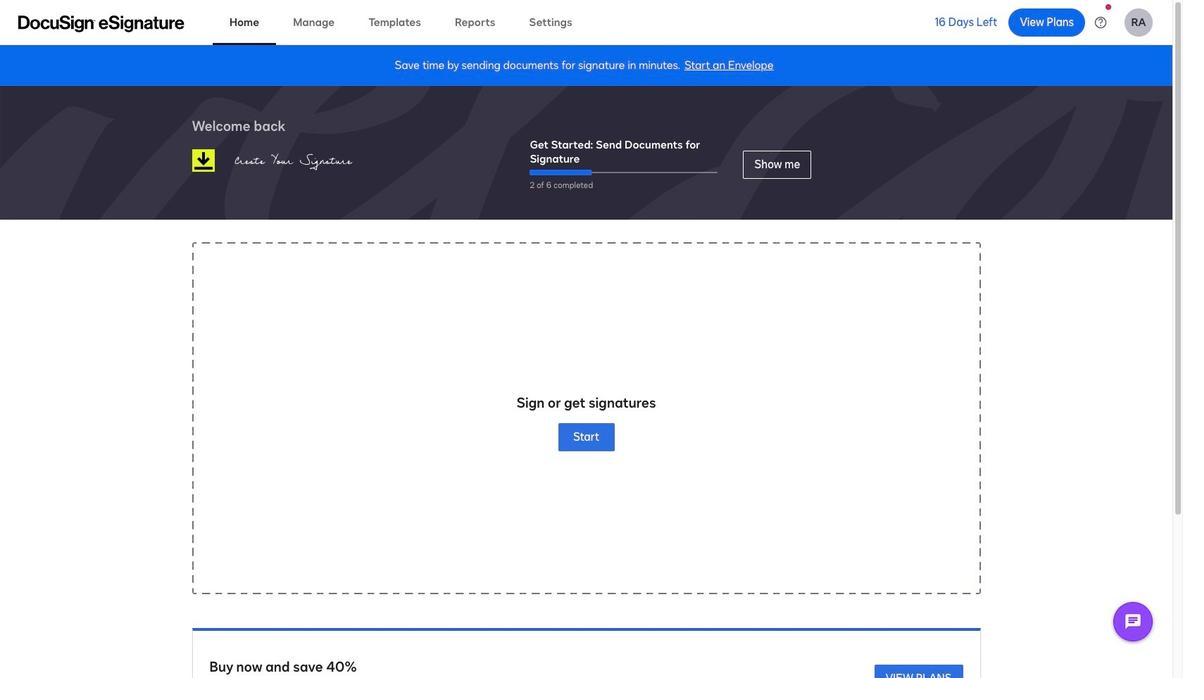 Task type: vqa. For each thing, say whether or not it's contained in the screenshot.
enter message text box
no



Task type: locate. For each thing, give the bounding box(es) containing it.
docusignlogo image
[[192, 149, 215, 172]]



Task type: describe. For each thing, give the bounding box(es) containing it.
docusign esignature image
[[18, 15, 185, 32]]



